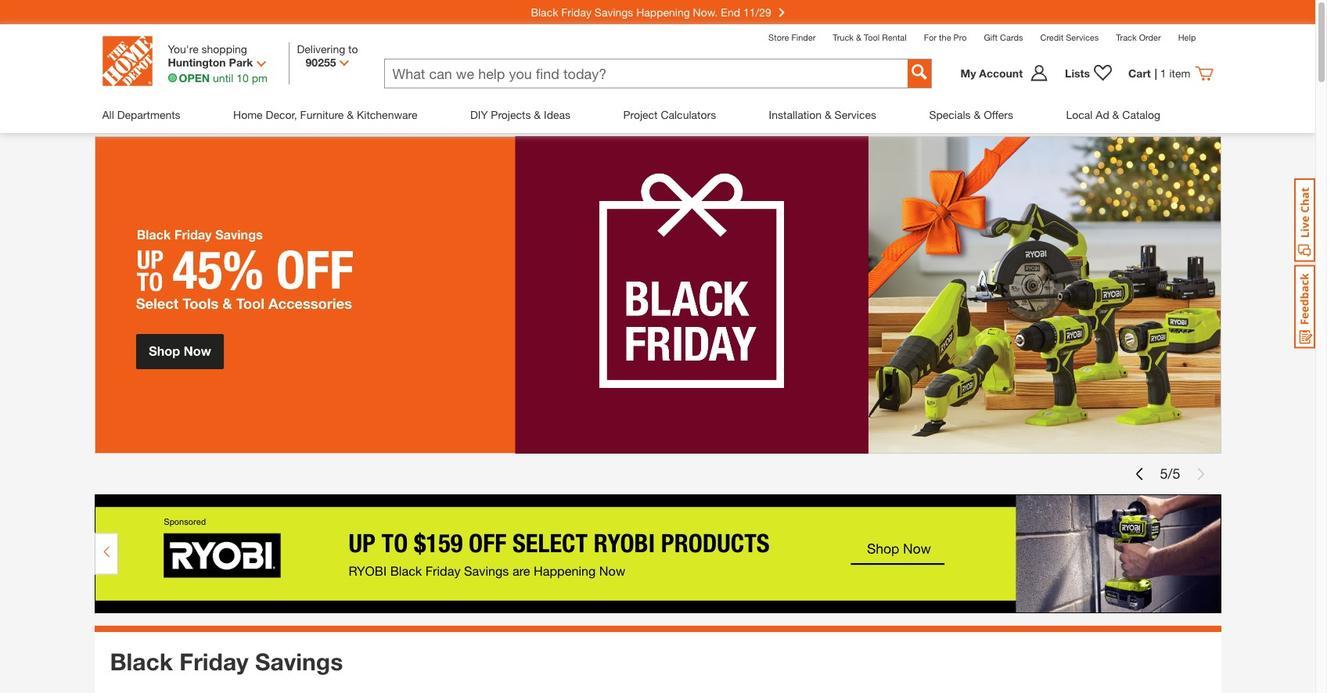 Task type: vqa. For each thing, say whether or not it's contained in the screenshot.
"Or" inside the © 2000-2023 home depot. all rights reserved. use of this site is subject to certain terms of use. local store prices may vary from those displayed. products shown as available are normally stocked but inventory levels cannot be guaranteed. for screen reader problems with this website, please call 1-800-430-3376 or text 38698 (standard carrier rates apply to texts).
no



Task type: describe. For each thing, give the bounding box(es) containing it.
& right ad
[[1113, 108, 1120, 121]]

ideas
[[544, 108, 571, 121]]

park
[[229, 56, 253, 69]]

this is the last slide image
[[1195, 468, 1207, 480]]

the home depot logo link
[[102, 36, 152, 88]]

specials
[[929, 108, 971, 121]]

& left the ideas
[[534, 108, 541, 121]]

gift
[[984, 32, 998, 42]]

pm
[[252, 71, 268, 85]]

10
[[236, 71, 249, 85]]

home
[[233, 108, 263, 121]]

project calculators link
[[623, 96, 716, 133]]

rental
[[882, 32, 907, 42]]

cards
[[1000, 32, 1023, 42]]

all departments link
[[102, 96, 180, 133]]

item
[[1170, 67, 1191, 80]]

project calculators
[[623, 108, 716, 121]]

for the pro
[[924, 32, 967, 42]]

you're shopping
[[168, 42, 247, 56]]

huntington
[[168, 56, 226, 69]]

delivering
[[297, 42, 345, 56]]

my account link
[[961, 64, 1057, 83]]

credit
[[1041, 32, 1064, 42]]

open
[[179, 71, 210, 85]]

home decor, furniture & kitchenware link
[[233, 96, 418, 133]]

kitchenware
[[357, 108, 418, 121]]

black friday savings happening now. end 11/29
[[531, 5, 775, 18]]

1 5 from the left
[[1160, 465, 1168, 482]]

local ad & catalog link
[[1066, 96, 1161, 133]]

services inside installation & services link
[[835, 108, 877, 121]]

black friday savings happening now. end 11/29 link
[[531, 5, 785, 18]]

for the pro link
[[924, 32, 967, 42]]

all
[[102, 108, 114, 121]]

you're
[[168, 42, 199, 56]]

& right installation
[[825, 108, 832, 121]]

specials & offers
[[929, 108, 1014, 121]]

black for black friday savings
[[110, 648, 173, 676]]

help
[[1178, 32, 1196, 42]]

gift cards
[[984, 32, 1023, 42]]

ad
[[1096, 108, 1110, 121]]

order
[[1139, 32, 1161, 42]]

& right furniture
[[347, 108, 354, 121]]

the home depot image
[[102, 36, 152, 86]]

catalog
[[1123, 108, 1161, 121]]

1 item
[[1161, 67, 1191, 80]]

tool
[[864, 32, 880, 42]]

truck & tool rental link
[[833, 32, 907, 42]]

lists link
[[1057, 64, 1121, 83]]

live chat image
[[1295, 178, 1316, 262]]

calculators
[[661, 108, 716, 121]]

credit services link
[[1041, 32, 1099, 42]]

until
[[213, 71, 233, 85]]

gift cards link
[[984, 32, 1023, 42]]

diy projects & ideas
[[470, 108, 571, 121]]

installation
[[769, 108, 822, 121]]

friday for black friday savings happening now. end 11/29
[[561, 5, 592, 18]]

decor,
[[266, 108, 297, 121]]

black friday savings
[[110, 648, 343, 676]]

help link
[[1178, 32, 1196, 42]]

home decor, furniture & kitchenware
[[233, 108, 418, 121]]

all departments
[[102, 108, 180, 121]]

& left "offers"
[[974, 108, 981, 121]]

local
[[1066, 108, 1093, 121]]

0 vertical spatial services
[[1066, 32, 1099, 42]]

project
[[623, 108, 658, 121]]



Task type: locate. For each thing, give the bounding box(es) containing it.
5
[[1160, 465, 1168, 482], [1173, 465, 1181, 482]]

delivering to
[[297, 42, 358, 56]]

submit search image
[[911, 64, 927, 80]]

truck & tool rental
[[833, 32, 907, 42]]

diy projects & ideas link
[[470, 96, 571, 133]]

diy
[[470, 108, 488, 121]]

&
[[856, 32, 862, 42], [347, 108, 354, 121], [534, 108, 541, 121], [825, 108, 832, 121], [974, 108, 981, 121], [1113, 108, 1120, 121]]

installation & services link
[[769, 96, 877, 133]]

local ad & catalog
[[1066, 108, 1161, 121]]

1 vertical spatial services
[[835, 108, 877, 121]]

0 vertical spatial savings
[[595, 5, 633, 18]]

end
[[721, 5, 740, 18]]

1
[[1161, 67, 1167, 80]]

credit services
[[1041, 32, 1099, 42]]

my account
[[961, 67, 1023, 80]]

0 vertical spatial friday
[[561, 5, 592, 18]]

black
[[531, 5, 558, 18], [110, 648, 173, 676]]

0 vertical spatial black
[[531, 5, 558, 18]]

finder
[[792, 32, 816, 42]]

account
[[979, 67, 1023, 80]]

1 horizontal spatial black
[[531, 5, 558, 18]]

now.
[[693, 5, 718, 18]]

1 horizontal spatial savings
[[595, 5, 633, 18]]

services right installation
[[835, 108, 877, 121]]

friday for black friday savings
[[180, 648, 249, 676]]

90255
[[306, 56, 336, 69]]

0 horizontal spatial services
[[835, 108, 877, 121]]

savings
[[595, 5, 633, 18], [255, 648, 343, 676]]

installation & services
[[769, 108, 877, 121]]

& left tool
[[856, 32, 862, 42]]

friday
[[561, 5, 592, 18], [180, 648, 249, 676]]

1 vertical spatial savings
[[255, 648, 343, 676]]

store finder link
[[769, 32, 816, 42]]

savings for black friday savings happening now. end 11/29
[[595, 5, 633, 18]]

specials & offers link
[[929, 96, 1014, 133]]

shopping
[[202, 42, 247, 56]]

my
[[961, 67, 976, 80]]

5 right the previous slide "image"
[[1160, 465, 1168, 482]]

services right credit
[[1066, 32, 1099, 42]]

feedback link image
[[1295, 265, 1316, 349]]

services
[[1066, 32, 1099, 42], [835, 108, 877, 121]]

1 vertical spatial black
[[110, 648, 173, 676]]

track
[[1116, 32, 1137, 42]]

/
[[1168, 465, 1173, 482]]

for
[[924, 32, 937, 42]]

5 left this is the last slide image
[[1173, 465, 1181, 482]]

5 / 5
[[1160, 465, 1181, 482]]

previous slide image
[[1134, 468, 1146, 480]]

offers
[[984, 108, 1014, 121]]

None text field
[[385, 59, 908, 87]]

2 5 from the left
[[1173, 465, 1181, 482]]

to
[[348, 42, 358, 56]]

truck
[[833, 32, 854, 42]]

0 horizontal spatial 5
[[1160, 465, 1168, 482]]

furniture
[[300, 108, 344, 121]]

departments
[[117, 108, 180, 121]]

huntington park
[[168, 56, 253, 69]]

cart
[[1129, 67, 1151, 80]]

pro
[[954, 32, 967, 42]]

black for black friday savings happening now. end 11/29
[[531, 5, 558, 18]]

store
[[769, 32, 789, 42]]

None text field
[[385, 59, 908, 87]]

1 horizontal spatial 5
[[1173, 465, 1181, 482]]

0 horizontal spatial savings
[[255, 648, 343, 676]]

track order
[[1116, 32, 1161, 42]]

open until 10 pm
[[179, 71, 268, 85]]

lists
[[1065, 67, 1090, 80]]

the
[[939, 32, 951, 42]]

1 horizontal spatial friday
[[561, 5, 592, 18]]

store finder
[[769, 32, 816, 42]]

1 horizontal spatial services
[[1066, 32, 1099, 42]]

11/29
[[743, 5, 771, 18]]

savings for black friday savings
[[255, 648, 343, 676]]

1 vertical spatial friday
[[180, 648, 249, 676]]

0 horizontal spatial black
[[110, 648, 173, 676]]

image for black friday savings up to 45% off select tools & tool accesories image
[[94, 136, 1221, 454]]

0 horizontal spatial friday
[[180, 648, 249, 676]]

track order link
[[1116, 32, 1161, 42]]

happening
[[637, 5, 690, 18]]

projects
[[491, 108, 531, 121]]



